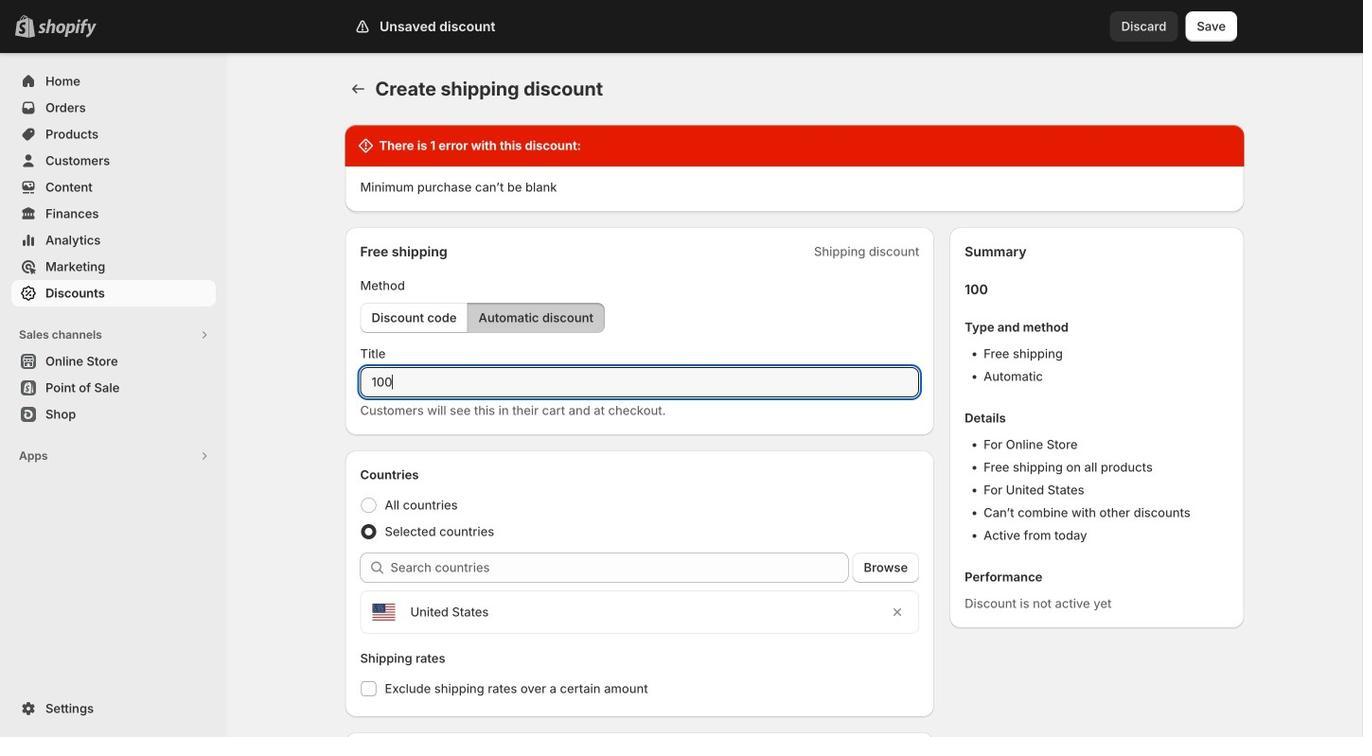 Task type: locate. For each thing, give the bounding box(es) containing it.
None text field
[[360, 367, 919, 398]]



Task type: describe. For each thing, give the bounding box(es) containing it.
shopify image
[[38, 19, 97, 38]]

Search countries text field
[[390, 553, 849, 583]]



Task type: vqa. For each thing, say whether or not it's contained in the screenshot.
search collections text field
no



